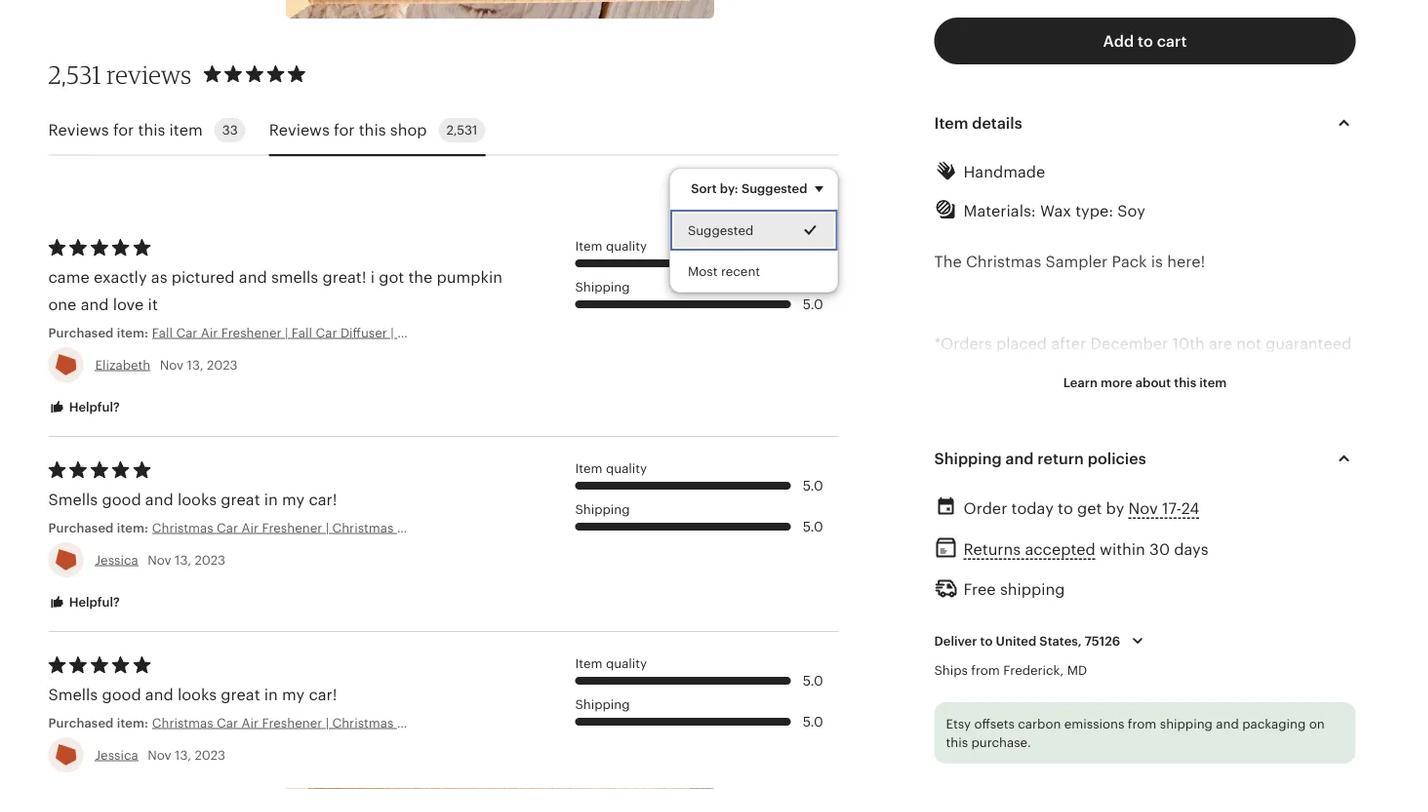 Task type: locate. For each thing, give the bounding box(es) containing it.
way
[[1217, 444, 1246, 461]]

emissions
[[1064, 717, 1124, 731]]

non-
[[1015, 744, 1049, 762]]

1 horizontal spatial shipping
[[1160, 717, 1213, 731]]

2 vertical spatial hanging
[[479, 716, 530, 730]]

3 purchased from the top
[[48, 716, 114, 730]]

2 purchased from the top
[[48, 521, 114, 535]]

0 vertical spatial the
[[408, 268, 433, 286]]

car
[[176, 325, 197, 340], [316, 325, 337, 340], [217, 521, 238, 535], [397, 521, 418, 535], [217, 716, 238, 730], [397, 716, 418, 730]]

hanging for "christmas car air freshener | christmas car diffuser | hanging diffuser" link associated with 2nd jessica link from the bottom of the page
[[479, 521, 530, 535]]

jessica
[[95, 553, 138, 567], [95, 748, 138, 763]]

jessica for 2nd jessica link from the bottom of the page
[[95, 553, 138, 567]]

for down 2,531 reviews
[[113, 121, 134, 139]]

fall down came exactly as pictured and smells great! i got the pumpkin one and love it
[[292, 325, 312, 340]]

2 • from the top
[[934, 690, 940, 707]]

0 horizontal spatial soy
[[1029, 717, 1056, 735]]

the left best
[[1152, 444, 1176, 461]]

helpful?
[[66, 400, 120, 414], [66, 595, 120, 609]]

0 horizontal spatial the
[[408, 268, 433, 286]]

0 vertical spatial looks
[[177, 491, 217, 508]]

learn more about this item
[[1063, 375, 1227, 390]]

10th
[[1172, 335, 1205, 352]]

1 reviews from the left
[[48, 121, 109, 139]]

soy up 'non-' at the bottom right of the page
[[1029, 717, 1056, 735]]

and inside dropdown button
[[1006, 450, 1034, 467]]

• left etsy
[[934, 717, 940, 735]]

0 vertical spatial car!
[[309, 491, 337, 508]]

0 vertical spatial 2,531
[[48, 59, 101, 89]]

1 vertical spatial great
[[221, 686, 260, 703]]

to left the cart
[[1138, 32, 1153, 50]]

0 vertical spatial purchased
[[48, 325, 114, 340]]

2 vertical spatial 13,
[[175, 748, 191, 763]]

0 vertical spatial item quality
[[575, 239, 647, 253]]

by down favorites
[[1106, 500, 1124, 517]]

christmas
[[966, 253, 1041, 270], [1040, 498, 1115, 516], [152, 521, 213, 535], [332, 521, 394, 535], [152, 716, 213, 730], [332, 716, 394, 730]]

1 vertical spatial wax
[[1061, 717, 1092, 735]]

helpful? button for smells good and looks great in my car!
[[34, 584, 135, 621]]

3 item quality from the top
[[575, 656, 647, 671]]

item inside dropdown button
[[1200, 375, 1227, 390]]

0 vertical spatial 13,
[[187, 358, 203, 372]]

shipping down free)
[[1160, 717, 1213, 731]]

0 vertical spatial smells
[[48, 491, 98, 508]]

or left give
[[1298, 498, 1314, 516]]

get up gift!
[[1077, 500, 1102, 517]]

2023
[[207, 358, 238, 372], [195, 553, 226, 567], [195, 748, 226, 763]]

2,531 right shop
[[446, 123, 478, 138]]

1 looks from the top
[[177, 491, 217, 508]]

2 reviews from the left
[[269, 121, 330, 139]]

2 jessica from the top
[[95, 748, 138, 763]]

0 horizontal spatial shipping
[[1000, 581, 1065, 598]]

more
[[1101, 375, 1133, 390]]

• left "premium"
[[934, 744, 940, 762]]

item: for elizabeth link on the left top
[[117, 325, 148, 340]]

soy
[[1118, 202, 1145, 219], [1029, 717, 1056, 735]]

0 horizontal spatial or
[[987, 471, 1003, 489]]

are inside the these small 4oz. candles are the best way to try out new scents or get all your favorites for smaller spaces. choose any 4 christmas scents! buy for yourself or give the perfect holiday gift!
[[1124, 444, 1148, 461]]

etsy
[[946, 717, 971, 731]]

2 item quality from the top
[[575, 461, 647, 476]]

reviews
[[48, 121, 109, 139], [269, 121, 330, 139]]

item quality for second jessica link's "christmas car air freshener | christmas car diffuser | hanging diffuser" link
[[575, 656, 647, 671]]

tab list containing reviews for this item
[[48, 107, 839, 156]]

new
[[1323, 444, 1354, 461]]

2 purchased item: christmas car air freshener | christmas car diffuser | hanging diffuser from the top
[[48, 716, 580, 730]]

2 quality from the top
[[606, 461, 647, 476]]

from
[[971, 663, 1000, 678], [1128, 717, 1157, 731]]

volume
[[984, 662, 1040, 680]]

1 vertical spatial item
[[1200, 375, 1227, 390]]

suggested inside sort by: suggested dropdown button
[[742, 181, 807, 196]]

packaging
[[1242, 717, 1306, 731]]

2 vertical spatial the
[[934, 526, 959, 543]]

0 vertical spatial helpful?
[[66, 400, 120, 414]]

0 vertical spatial or
[[987, 471, 1003, 489]]

item
[[934, 114, 968, 132], [575, 239, 603, 253], [575, 461, 603, 476], [575, 656, 603, 671]]

jessica for second jessica link
[[95, 748, 138, 763]]

this
[[138, 121, 165, 139], [359, 121, 386, 139], [1174, 375, 1196, 390], [946, 736, 968, 750]]

2 vertical spatial purchased
[[48, 716, 114, 730]]

for down smaller
[[1209, 498, 1230, 516]]

great for "christmas car air freshener | christmas car diffuser | hanging diffuser" link associated with 2nd jessica link from the bottom of the page
[[221, 491, 260, 508]]

0 vertical spatial great
[[221, 491, 260, 508]]

helpful? button
[[34, 389, 135, 426], [34, 584, 135, 621]]

my
[[282, 491, 305, 508], [282, 686, 305, 703]]

2 vertical spatial item:
[[117, 716, 148, 730]]

oils
[[1288, 744, 1317, 762]]

smells
[[48, 491, 98, 508], [48, 686, 98, 703]]

• left size:
[[934, 662, 940, 680]]

0 vertical spatial my
[[282, 491, 305, 508]]

for up 17-
[[1163, 471, 1184, 489]]

get
[[1007, 471, 1032, 489], [1077, 500, 1102, 517]]

0 vertical spatial jessica
[[95, 553, 138, 567]]

1 vertical spatial good
[[102, 686, 141, 703]]

reviews right 33
[[269, 121, 330, 139]]

0 vertical spatial jessica link
[[95, 553, 138, 567]]

spaces.
[[1247, 471, 1303, 489]]

from down zinc
[[1128, 717, 1157, 731]]

not
[[1237, 335, 1262, 352]]

helpful? for came exactly as pictured and smells great! i got the pumpkin one and love it
[[66, 400, 120, 414]]

1 vertical spatial suggested
[[688, 223, 754, 238]]

0 vertical spatial purchased item: christmas car air freshener | christmas car diffuser | hanging diffuser
[[48, 521, 580, 535]]

0 horizontal spatial item
[[169, 121, 203, 139]]

1 vertical spatial air
[[242, 521, 259, 535]]

2 vertical spatial in
[[1150, 717, 1163, 735]]

• size: volume 4oz | 2.25 x 2.75" • wick: cotton (lead and zinc free) • wax: 100% soy wax | made in usa • premium non-toxic, phthalate-free fragrance oils
[[934, 662, 1317, 762]]

to left united
[[980, 634, 993, 648]]

0 vertical spatial hanging
[[397, 325, 449, 340]]

item quality for "christmas car air freshener | christmas car diffuser | hanging diffuser" link associated with 2nd jessica link from the bottom of the page
[[575, 461, 647, 476]]

2 looks from the top
[[177, 686, 217, 703]]

1 vertical spatial helpful? button
[[34, 584, 135, 621]]

in
[[264, 491, 278, 508], [264, 686, 278, 703], [1150, 717, 1163, 735]]

offsets
[[974, 717, 1015, 731]]

item for elizabeth link on the left top
[[575, 239, 603, 253]]

0 vertical spatial 2023
[[207, 358, 238, 372]]

0 vertical spatial soy
[[1118, 202, 1145, 219]]

0 vertical spatial christmas car air freshener | christmas car diffuser | hanging diffuser link
[[152, 519, 580, 537]]

2,531 for 2,531
[[446, 123, 478, 138]]

smells for second jessica link
[[48, 686, 98, 703]]

and inside etsy offsets carbon emissions from shipping and packaging on this purchase.
[[1216, 717, 1239, 731]]

1 item quality from the top
[[575, 239, 647, 253]]

from inside etsy offsets carbon emissions from shipping and packaging on this purchase.
[[1128, 717, 1157, 731]]

accepted
[[1025, 541, 1096, 558]]

1 vertical spatial jessica nov 13, 2023
[[95, 748, 226, 763]]

0 vertical spatial quality
[[606, 239, 647, 253]]

1 vertical spatial quality
[[606, 461, 647, 476]]

1 jessica nov 13, 2023 from the top
[[95, 553, 226, 567]]

2,531 inside tab list
[[446, 123, 478, 138]]

this down wax:
[[946, 736, 968, 750]]

the right 'got'
[[408, 268, 433, 286]]

shipping
[[575, 280, 630, 294], [934, 450, 1002, 467], [575, 502, 630, 517], [575, 697, 630, 712]]

jessica link
[[95, 553, 138, 567], [95, 748, 138, 763]]

13,
[[187, 358, 203, 372], [175, 553, 191, 567], [175, 748, 191, 763]]

2 5.0 from the top
[[803, 297, 823, 312]]

soy right type:
[[1118, 202, 1145, 219]]

item left 33
[[169, 121, 203, 139]]

or down small
[[987, 471, 1003, 489]]

1 car! from the top
[[309, 491, 337, 508]]

1 purchased from the top
[[48, 325, 114, 340]]

0 vertical spatial from
[[971, 663, 1000, 678]]

most recent
[[688, 264, 760, 279]]

5 5.0 from the top
[[803, 673, 823, 689]]

item details
[[934, 114, 1022, 132]]

gift!
[[1080, 526, 1110, 543]]

1 vertical spatial looks
[[177, 686, 217, 703]]

1 purchased item: christmas car air freshener | christmas car diffuser | hanging diffuser from the top
[[48, 521, 580, 535]]

shipping for second jessica link's "christmas car air freshener | christmas car diffuser | hanging diffuser" link
[[575, 697, 630, 712]]

for
[[113, 121, 134, 139], [334, 121, 355, 139], [1163, 471, 1184, 489], [1209, 498, 1230, 516]]

1 horizontal spatial are
[[1209, 335, 1233, 352]]

2 great from the top
[[221, 686, 260, 703]]

quality for second jessica link
[[606, 656, 647, 671]]

as
[[151, 268, 167, 286]]

suggested right by:
[[742, 181, 807, 196]]

by inside *orders placed after december 10th are not guaranteed to arrive by christmas.*
[[1000, 362, 1018, 379]]

give
[[1318, 498, 1349, 516]]

ships
[[934, 663, 968, 678]]

0 horizontal spatial fall
[[152, 325, 173, 340]]

1 5.0 from the top
[[803, 256, 823, 271]]

13, for second jessica link's "christmas car air freshener | christmas car diffuser | hanging diffuser" link
[[175, 748, 191, 763]]

sort by: suggested
[[691, 181, 807, 196]]

4oz
[[1044, 662, 1071, 680]]

30
[[1150, 541, 1170, 558]]

looks for second jessica link's "christmas car air freshener | christmas car diffuser | hanging diffuser" link
[[177, 686, 217, 703]]

0 vertical spatial in
[[264, 491, 278, 508]]

2 smells from the top
[[48, 686, 98, 703]]

2 item: from the top
[[117, 521, 148, 535]]

24
[[1181, 500, 1200, 517]]

0 vertical spatial jessica nov 13, 2023
[[95, 553, 226, 567]]

1 vertical spatial my
[[282, 686, 305, 703]]

car! for 2nd jessica link from the bottom of the page
[[309, 491, 337, 508]]

1 vertical spatial shipping
[[1160, 717, 1213, 731]]

1 helpful? from the top
[[66, 400, 120, 414]]

1 vertical spatial item quality
[[575, 461, 647, 476]]

shipping inside etsy offsets carbon emissions from shipping and packaging on this purchase.
[[1160, 717, 1213, 731]]

small
[[983, 444, 1022, 461]]

1 horizontal spatial reviews
[[269, 121, 330, 139]]

1 vertical spatial 2023
[[195, 553, 226, 567]]

1 vertical spatial purchased
[[48, 521, 114, 535]]

purchased
[[48, 325, 114, 340], [48, 521, 114, 535], [48, 716, 114, 730]]

this left shop
[[359, 121, 386, 139]]

1 vertical spatial purchased item: christmas car air freshener | christmas car diffuser | hanging diffuser
[[48, 716, 580, 730]]

are up favorites
[[1124, 444, 1148, 461]]

freshener
[[221, 325, 282, 340], [262, 521, 322, 535], [262, 716, 322, 730]]

1 vertical spatial from
[[1128, 717, 1157, 731]]

2,531 for 2,531 reviews
[[48, 59, 101, 89]]

1 vertical spatial get
[[1077, 500, 1102, 517]]

air
[[201, 325, 218, 340], [242, 521, 259, 535], [242, 716, 259, 730]]

1 fall from the left
[[152, 325, 173, 340]]

0 horizontal spatial by
[[1000, 362, 1018, 379]]

0 horizontal spatial reviews
[[48, 121, 109, 139]]

1 item: from the top
[[117, 325, 148, 340]]

carbon
[[1018, 717, 1061, 731]]

1 vertical spatial are
[[1124, 444, 1148, 461]]

1 vertical spatial item:
[[117, 521, 148, 535]]

2 horizontal spatial the
[[1152, 444, 1176, 461]]

1 good from the top
[[102, 491, 141, 508]]

wax up toxic,
[[1061, 717, 1092, 735]]

suggested button
[[671, 210, 838, 251]]

0 vertical spatial helpful? button
[[34, 389, 135, 426]]

1 horizontal spatial 2,531
[[446, 123, 478, 138]]

2 car! from the top
[[309, 686, 337, 703]]

13, for "christmas car air freshener | christmas car diffuser | hanging diffuser" link associated with 2nd jessica link from the bottom of the page
[[175, 553, 191, 567]]

1 horizontal spatial from
[[1128, 717, 1157, 731]]

menu containing suggested
[[670, 168, 839, 293]]

in for second jessica link's "christmas car air freshener | christmas car diffuser | hanging diffuser" link
[[264, 686, 278, 703]]

1 vertical spatial jessica
[[95, 748, 138, 763]]

fall down it
[[152, 325, 173, 340]]

and
[[239, 268, 267, 286], [81, 296, 109, 313], [1006, 450, 1034, 467], [145, 491, 173, 508], [145, 686, 173, 703], [1090, 690, 1118, 707], [1216, 717, 1239, 731]]

2 my from the top
[[282, 686, 305, 703]]

4
[[1026, 498, 1036, 516]]

2 jessica nov 13, 2023 from the top
[[95, 748, 226, 763]]

in inside '• size: volume 4oz | 2.25 x 2.75" • wick: cotton (lead and zinc free) • wax: 100% soy wax | made in usa • premium non-toxic, phthalate-free fragrance oils'
[[1150, 717, 1163, 735]]

1 quality from the top
[[606, 239, 647, 253]]

air for fall car air freshener | fall car diffuser | hanging diffuser link
[[201, 325, 218, 340]]

2 helpful? button from the top
[[34, 584, 135, 621]]

• left wick:
[[934, 690, 940, 707]]

free down usa
[[1172, 744, 1205, 762]]

free down returns
[[964, 581, 996, 598]]

item details button
[[917, 99, 1373, 146]]

shipping for "christmas car air freshener | christmas car diffuser | hanging diffuser" link associated with 2nd jessica link from the bottom of the page
[[575, 502, 630, 517]]

1 helpful? button from the top
[[34, 389, 135, 426]]

are
[[1209, 335, 1233, 352], [1124, 444, 1148, 461]]

to left try
[[1250, 444, 1266, 461]]

the
[[408, 268, 433, 286], [1152, 444, 1176, 461], [934, 526, 959, 543]]

menu
[[670, 168, 839, 293]]

reviews down 2,531 reviews
[[48, 121, 109, 139]]

1 vertical spatial in
[[264, 686, 278, 703]]

1 christmas car air freshener | christmas car diffuser | hanging diffuser link from the top
[[152, 519, 580, 537]]

0 vertical spatial freshener
[[221, 325, 282, 340]]

1 horizontal spatial free
[[1172, 744, 1205, 762]]

0 horizontal spatial are
[[1124, 444, 1148, 461]]

the down choose
[[934, 526, 959, 543]]

quality for elizabeth link on the left top
[[606, 239, 647, 253]]

suggested up most recent
[[688, 223, 754, 238]]

6 5.0 from the top
[[803, 714, 823, 730]]

1 vertical spatial or
[[1298, 498, 1314, 516]]

0 vertical spatial item:
[[117, 325, 148, 340]]

0 vertical spatial are
[[1209, 335, 1233, 352]]

1 great from the top
[[221, 491, 260, 508]]

1 vertical spatial soy
[[1029, 717, 1056, 735]]

from right ships
[[971, 663, 1000, 678]]

soy inside '• size: volume 4oz | 2.25 x 2.75" • wick: cotton (lead and zinc free) • wax: 100% soy wax | made in usa • premium non-toxic, phthalate-free fragrance oils'
[[1029, 717, 1056, 735]]

details
[[972, 114, 1022, 132]]

free inside '• size: volume 4oz | 2.25 x 2.75" • wick: cotton (lead and zinc free) • wax: 100% soy wax | made in usa • premium non-toxic, phthalate-free fragrance oils'
[[1172, 744, 1205, 762]]

reviews for reviews for this shop
[[269, 121, 330, 139]]

jessica nov 13, 2023
[[95, 553, 226, 567], [95, 748, 226, 763]]

3 item: from the top
[[117, 716, 148, 730]]

3 • from the top
[[934, 717, 940, 735]]

candles
[[1062, 444, 1120, 461]]

shipping down returns accepted button
[[1000, 581, 1065, 598]]

0 horizontal spatial free
[[964, 581, 996, 598]]

good for second jessica link's "christmas car air freshener | christmas car diffuser | hanging diffuser" link
[[102, 686, 141, 703]]

reviews for reviews for this item
[[48, 121, 109, 139]]

get left all
[[1007, 471, 1032, 489]]

1 vertical spatial smells
[[48, 686, 98, 703]]

this down reviews
[[138, 121, 165, 139]]

2 helpful? from the top
[[66, 595, 120, 609]]

by down placed
[[1000, 362, 1018, 379]]

to down your on the right bottom of page
[[1058, 500, 1073, 517]]

add to cart button
[[934, 17, 1356, 64]]

1 vertical spatial free
[[1172, 744, 1205, 762]]

item for second jessica link
[[575, 656, 603, 671]]

all
[[1036, 471, 1053, 489]]

2 vertical spatial item quality
[[575, 656, 647, 671]]

2 christmas car air freshener | christmas car diffuser | hanging diffuser link from the top
[[152, 714, 580, 732]]

tab list
[[48, 107, 839, 156]]

2.75"
[[1131, 662, 1167, 680]]

materials: wax type: soy
[[964, 202, 1145, 219]]

2,531 left reviews
[[48, 59, 101, 89]]

0 vertical spatial smells good and looks great in my car!
[[48, 491, 337, 508]]

0 vertical spatial get
[[1007, 471, 1032, 489]]

item down 10th
[[1200, 375, 1227, 390]]

return
[[1038, 450, 1084, 467]]

2 good from the top
[[102, 686, 141, 703]]

1 vertical spatial hanging
[[479, 521, 530, 535]]

1 jessica from the top
[[95, 553, 138, 567]]

reviews for this shop
[[269, 121, 427, 139]]

2 vertical spatial air
[[242, 716, 259, 730]]

0 vertical spatial by
[[1000, 362, 1018, 379]]

good for "christmas car air freshener | christmas car diffuser | hanging diffuser" link associated with 2nd jessica link from the bottom of the page
[[102, 491, 141, 508]]

0 vertical spatial item
[[169, 121, 203, 139]]

75126
[[1085, 634, 1120, 648]]

1 vertical spatial smells good and looks great in my car!
[[48, 686, 337, 703]]

car!
[[309, 491, 337, 508], [309, 686, 337, 703]]

christmas inside the these small 4oz. candles are the best way to try out new scents or get all your favorites for smaller spaces. choose any 4 christmas scents! buy for yourself or give the perfect holiday gift!
[[1040, 498, 1115, 516]]

to left arrive
[[934, 362, 950, 379]]

to
[[1138, 32, 1153, 50], [934, 362, 950, 379], [1250, 444, 1266, 461], [1058, 500, 1073, 517], [980, 634, 993, 648]]

by
[[1000, 362, 1018, 379], [1106, 500, 1124, 517]]

wax left type:
[[1040, 202, 1071, 219]]

1 horizontal spatial by
[[1106, 500, 1124, 517]]

1 vertical spatial 2,531
[[446, 123, 478, 138]]

3 quality from the top
[[606, 656, 647, 671]]

wax:
[[944, 717, 980, 735]]

0 vertical spatial suggested
[[742, 181, 807, 196]]

this right about
[[1174, 375, 1196, 390]]

placed
[[996, 335, 1047, 352]]

1 horizontal spatial soy
[[1118, 202, 1145, 219]]

1 vertical spatial helpful?
[[66, 595, 120, 609]]

2 smells good and looks great in my car! from the top
[[48, 686, 337, 703]]

1 horizontal spatial fall
[[292, 325, 312, 340]]

1 smells good and looks great in my car! from the top
[[48, 491, 337, 508]]

0 horizontal spatial get
[[1007, 471, 1032, 489]]

1 • from the top
[[934, 662, 940, 680]]

1 vertical spatial 13,
[[175, 553, 191, 567]]

1 smells from the top
[[48, 491, 98, 508]]

for left shop
[[334, 121, 355, 139]]

diffuser
[[340, 325, 387, 340], [452, 325, 499, 340], [422, 521, 469, 535], [534, 521, 580, 535], [422, 716, 469, 730], [534, 716, 580, 730]]

are left not
[[1209, 335, 1233, 352]]

1 vertical spatial christmas car air freshener | christmas car diffuser | hanging diffuser link
[[152, 714, 580, 732]]

hanging for fall car air freshener | fall car diffuser | hanging diffuser link
[[397, 325, 449, 340]]



Task type: vqa. For each thing, say whether or not it's contained in the screenshot.
Item quality related to Helpful? button corresponding to came exactly as pictured and smells great! i got the pumpkin one and love it
yes



Task type: describe. For each thing, give the bounding box(es) containing it.
guaranteed
[[1266, 335, 1352, 352]]

in for "christmas car air freshener | christmas car diffuser | hanging diffuser" link associated with 2nd jessica link from the bottom of the page
[[264, 491, 278, 508]]

item: for 2nd jessica link from the bottom of the page
[[117, 521, 148, 535]]

2023 for second jessica link's "christmas car air freshener | christmas car diffuser | hanging diffuser" link
[[195, 748, 226, 763]]

reviews
[[107, 59, 192, 89]]

helpful? button for came exactly as pictured and smells great! i got the pumpkin one and love it
[[34, 389, 135, 426]]

made
[[1104, 717, 1145, 735]]

1 horizontal spatial or
[[1298, 498, 1314, 516]]

4 • from the top
[[934, 744, 940, 762]]

1 vertical spatial by
[[1106, 500, 1124, 517]]

sort
[[691, 181, 717, 196]]

quality for 2nd jessica link from the bottom of the page
[[606, 461, 647, 476]]

0 horizontal spatial from
[[971, 663, 1000, 678]]

purchased for elizabeth link on the left top
[[48, 325, 114, 340]]

are inside *orders placed after december 10th are not guaranteed to arrive by christmas.*
[[1209, 335, 1233, 352]]

choose
[[934, 498, 991, 516]]

3 5.0 from the top
[[803, 478, 823, 494]]

arrive
[[954, 362, 996, 379]]

elizabeth
[[95, 358, 150, 372]]

1 my from the top
[[282, 491, 305, 508]]

usa
[[1167, 717, 1199, 735]]

suggested inside suggested button
[[688, 223, 754, 238]]

add to cart
[[1103, 32, 1187, 50]]

2 jessica link from the top
[[95, 748, 138, 763]]

yourself
[[1234, 498, 1294, 516]]

returns accepted button
[[964, 535, 1096, 564]]

purchase.
[[971, 736, 1031, 750]]

sampler
[[1046, 253, 1108, 270]]

2023 for "christmas car air freshener | christmas car diffuser | hanging diffuser" link associated with 2nd jessica link from the bottom of the page
[[195, 553, 226, 567]]

smaller
[[1188, 471, 1242, 489]]

phthalate-
[[1097, 744, 1172, 762]]

smells for 2nd jessica link from the bottom of the page
[[48, 491, 98, 508]]

purchased for second jessica link
[[48, 716, 114, 730]]

purchased item: fall car air freshener | fall car diffuser | hanging diffuser
[[48, 325, 499, 340]]

within
[[1100, 541, 1145, 558]]

by:
[[720, 181, 738, 196]]

deliver
[[934, 634, 977, 648]]

item: for second jessica link
[[117, 716, 148, 730]]

elizabeth nov 13, 2023
[[95, 358, 238, 372]]

*orders
[[934, 335, 992, 352]]

purchased item: christmas car air freshener | christmas car diffuser | hanging diffuser for second jessica link's "christmas car air freshener | christmas car diffuser | hanging diffuser" link
[[48, 716, 580, 730]]

looks for "christmas car air freshener | christmas car diffuser | hanging diffuser" link associated with 2nd jessica link from the bottom of the page
[[177, 491, 217, 508]]

2,531 reviews
[[48, 59, 192, 89]]

wax inside '• size: volume 4oz | 2.25 x 2.75" • wick: cotton (lead and zinc free) • wax: 100% soy wax | made in usa • premium non-toxic, phthalate-free fragrance oils'
[[1061, 717, 1092, 735]]

deliver to united states, 75126
[[934, 634, 1120, 648]]

christmas car air freshener | christmas car diffuser | hanging diffuser link for second jessica link
[[152, 714, 580, 732]]

etsy offsets carbon emissions from shipping and packaging on this purchase.
[[946, 717, 1325, 750]]

shop
[[390, 121, 427, 139]]

item quality for fall car air freshener | fall car diffuser | hanging diffuser link
[[575, 239, 647, 253]]

great!
[[322, 268, 366, 286]]

elizabeth link
[[95, 358, 150, 372]]

today
[[1012, 500, 1054, 517]]

on
[[1309, 717, 1325, 731]]

0 vertical spatial wax
[[1040, 202, 1071, 219]]

after
[[1051, 335, 1086, 352]]

december
[[1091, 335, 1168, 352]]

toxic,
[[1049, 744, 1093, 762]]

fall car air freshener | fall car diffuser | hanging diffuser link
[[152, 324, 499, 342]]

free)
[[1159, 690, 1196, 707]]

1 vertical spatial the
[[1152, 444, 1176, 461]]

days
[[1174, 541, 1209, 558]]

reviews for this item
[[48, 121, 203, 139]]

i
[[371, 268, 375, 286]]

shipping inside dropdown button
[[934, 450, 1002, 467]]

here!
[[1167, 253, 1205, 270]]

4 5.0 from the top
[[803, 519, 823, 535]]

to inside button
[[1138, 32, 1153, 50]]

order today to get by nov 17-24
[[964, 500, 1200, 517]]

to inside dropdown button
[[980, 634, 993, 648]]

out
[[1294, 444, 1319, 461]]

premium
[[944, 744, 1010, 762]]

smells
[[271, 268, 318, 286]]

to inside the these small 4oz. candles are the best way to try out new scents or get all your favorites for smaller spaces. choose any 4 christmas scents! buy for yourself or give the perfect holiday gift!
[[1250, 444, 1266, 461]]

add
[[1103, 32, 1134, 50]]

it
[[148, 296, 158, 313]]

shipping and return policies
[[934, 450, 1146, 467]]

100%
[[984, 717, 1024, 735]]

jessica nov 13, 2023 for 2nd jessica link from the bottom of the page
[[95, 553, 226, 567]]

shipping for fall car air freshener | fall car diffuser | hanging diffuser link
[[575, 280, 630, 294]]

to inside *orders placed after december 10th are not guaranteed to arrive by christmas.*
[[934, 362, 950, 379]]

1 horizontal spatial get
[[1077, 500, 1102, 517]]

0 vertical spatial free
[[964, 581, 996, 598]]

13, for fall car air freshener | fall car diffuser | hanging diffuser link
[[187, 358, 203, 372]]

air for "christmas car air freshener | christmas car diffuser | hanging diffuser" link associated with 2nd jessica link from the bottom of the page
[[242, 521, 259, 535]]

4oz.
[[1026, 444, 1058, 461]]

nov 17-24 button
[[1129, 494, 1200, 523]]

handmade
[[964, 163, 1045, 180]]

policies
[[1088, 450, 1146, 467]]

try
[[1270, 444, 1290, 461]]

love
[[113, 296, 144, 313]]

most
[[688, 264, 718, 279]]

and inside '• size: volume 4oz | 2.25 x 2.75" • wick: cotton (lead and zinc free) • wax: 100% soy wax | made in usa • premium non-toxic, phthalate-free fragrance oils'
[[1090, 690, 1118, 707]]

1 jessica link from the top
[[95, 553, 138, 567]]

helpful? for smells good and looks great in my car!
[[66, 595, 120, 609]]

buy
[[1177, 498, 1205, 516]]

car! for second jessica link
[[309, 686, 337, 703]]

the inside came exactly as pictured and smells great! i got the pumpkin one and love it
[[408, 268, 433, 286]]

christmas car air freshener | christmas car diffuser | hanging diffuser link for 2nd jessica link from the bottom of the page
[[152, 519, 580, 537]]

pictured
[[171, 268, 235, 286]]

2 fall from the left
[[292, 325, 312, 340]]

item inside dropdown button
[[934, 114, 968, 132]]

your
[[1057, 471, 1090, 489]]

holiday
[[1021, 526, 1076, 543]]

these
[[934, 444, 979, 461]]

great for second jessica link's "christmas car air freshener | christmas car diffuser | hanging diffuser" link
[[221, 686, 260, 703]]

free shipping
[[964, 581, 1065, 598]]

freshener for smells good and looks great in my car!'s helpful? button
[[262, 521, 322, 535]]

get inside the these small 4oz. candles are the best way to try out new scents or get all your favorites for smaller spaces. choose any 4 christmas scents! buy for yourself or give the perfect holiday gift!
[[1007, 471, 1032, 489]]

purchased for 2nd jessica link from the bottom of the page
[[48, 521, 114, 535]]

pack
[[1112, 253, 1147, 270]]

came
[[48, 268, 89, 286]]

scents
[[934, 471, 983, 489]]

recent
[[721, 264, 760, 279]]

purchased item: christmas car air freshener | christmas car diffuser | hanging diffuser for "christmas car air freshener | christmas car diffuser | hanging diffuser" link associated with 2nd jessica link from the bottom of the page
[[48, 521, 580, 535]]

17-
[[1162, 500, 1181, 517]]

0 vertical spatial shipping
[[1000, 581, 1065, 598]]

this inside dropdown button
[[1174, 375, 1196, 390]]

smells good and looks great in my car! for "christmas car air freshener | christmas car diffuser | hanging diffuser" link associated with 2nd jessica link from the bottom of the page
[[48, 491, 337, 508]]

2 vertical spatial freshener
[[262, 716, 322, 730]]

ships from frederick, md
[[934, 663, 1087, 678]]

hanging for second jessica link's "christmas car air freshener | christmas car diffuser | hanging diffuser" link
[[479, 716, 530, 730]]

wick:
[[944, 690, 985, 707]]

freshener for helpful? button related to came exactly as pictured and smells great! i got the pumpkin one and love it
[[221, 325, 282, 340]]

smells good and looks great in my car! for second jessica link's "christmas car air freshener | christmas car diffuser | hanging diffuser" link
[[48, 686, 337, 703]]

2023 for fall car air freshener | fall car diffuser | hanging diffuser link
[[207, 358, 238, 372]]

2.25
[[1083, 662, 1115, 680]]

deliver to united states, 75126 button
[[920, 621, 1164, 662]]

x
[[1119, 662, 1127, 680]]

is
[[1151, 253, 1163, 270]]

(lead
[[1045, 690, 1086, 707]]

this inside etsy offsets carbon emissions from shipping and packaging on this purchase.
[[946, 736, 968, 750]]

learn
[[1063, 375, 1098, 390]]

frederick,
[[1003, 663, 1064, 678]]

about
[[1136, 375, 1171, 390]]

the
[[934, 253, 962, 270]]

item for 2nd jessica link from the bottom of the page
[[575, 461, 603, 476]]

type:
[[1076, 202, 1114, 219]]

returns
[[964, 541, 1021, 558]]

learn more about this item button
[[1049, 365, 1242, 400]]

jessica nov 13, 2023 for second jessica link
[[95, 748, 226, 763]]

air for second jessica link's "christmas car air freshener | christmas car diffuser | hanging diffuser" link
[[242, 716, 259, 730]]



